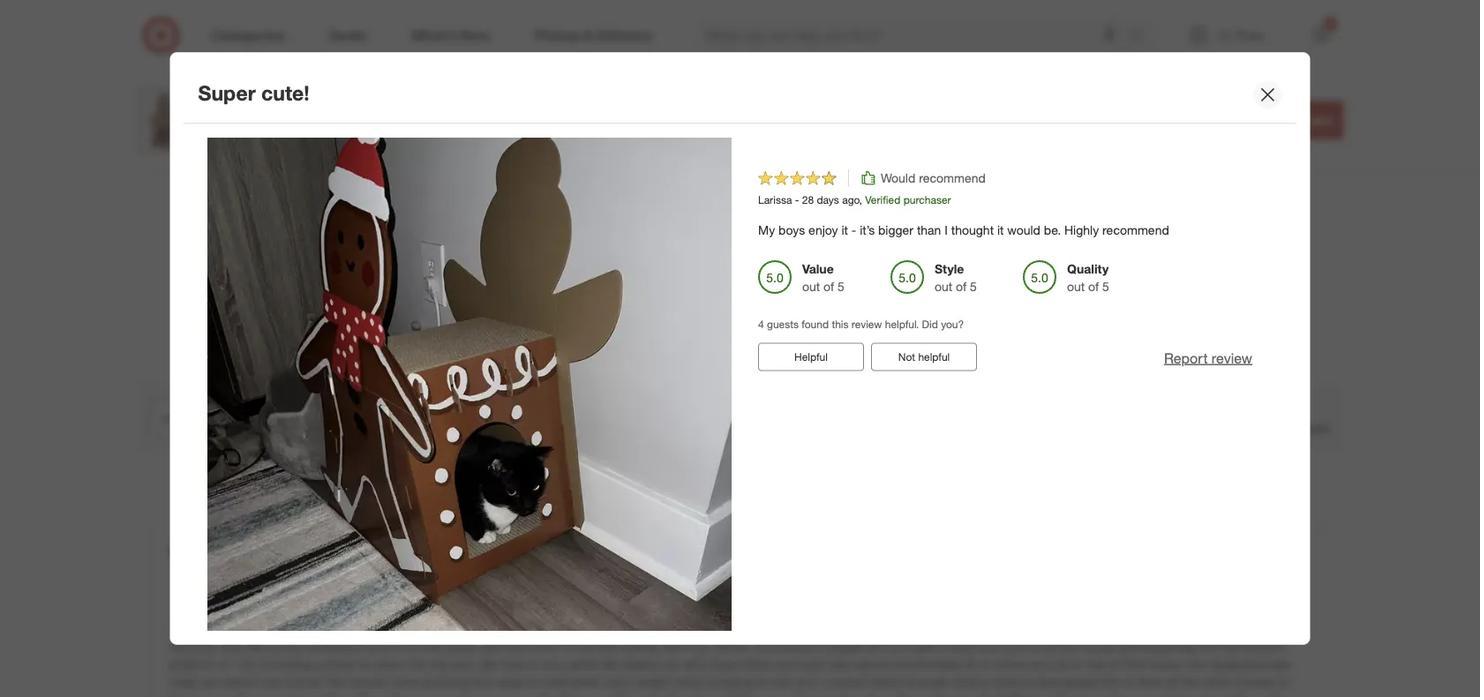 Task type: locate. For each thing, give the bounding box(es) containing it.
recommend up my boys enjoy it - it's bigger than i thought it would be. highly recommend
[[919, 171, 986, 186]]

i left thought
[[945, 223, 948, 238]]

images up the she
[[823, 639, 863, 655]]

1 horizontal spatial worth
[[878, 692, 910, 698]]

am
[[240, 657, 258, 673]]

scratch down house.
[[1145, 692, 1185, 698]]

out for style out of 5
[[935, 279, 953, 295]]

purchased down use
[[269, 692, 328, 698]]

1 vertical spatial top
[[1089, 657, 1107, 673]]

of right 'houses'
[[1279, 675, 1289, 690]]

or
[[981, 657, 992, 673], [479, 692, 490, 698]]

value
[[802, 262, 834, 277]]

all. down 'serious'
[[992, 692, 1006, 698]]

in up just
[[984, 622, 993, 637]]

helpful
[[794, 351, 828, 364]]

story
[[394, 108, 430, 126]]

0 horizontal spatial to
[[360, 657, 371, 673]]

0 horizontal spatial would
[[292, 570, 327, 585]]

cute!
[[261, 81, 310, 105]]

0 horizontal spatial images
[[743, 132, 800, 153]]

1 vertical spatial verified
[[1213, 420, 1261, 437]]

cat up type
[[199, 675, 216, 690]]

review right the report
[[1212, 350, 1253, 367]]

1 vertical spatial even
[[494, 692, 520, 698]]

of down the 'value'
[[823, 279, 834, 295]]

what
[[952, 675, 979, 690]]

all. left 'nor'
[[309, 675, 323, 690]]

wondershop™
[[541, 108, 633, 126]]

highly
[[1064, 223, 1099, 238]]

wondershop
[[276, 86, 357, 103]]

even down weak
[[494, 692, 520, 698]]

we
[[220, 692, 236, 698]]

0 horizontal spatial review
[[743, 333, 776, 346]]

not helpful button
[[871, 343, 977, 371]]

very
[[540, 657, 563, 673]]

and up the show
[[367, 639, 388, 655]]

1 vertical spatial on
[[756, 675, 770, 690]]

2 horizontal spatial from
[[1138, 675, 1163, 690]]

8lb
[[602, 657, 619, 673]]

, up been
[[245, 593, 248, 606]]

1 horizontal spatial scratch
[[1245, 639, 1286, 655]]

1 vertical spatial ,
[[245, 593, 248, 606]]

, up it's
[[859, 194, 862, 207]]

a inside button
[[734, 333, 740, 346]]

1 vertical spatial purchased
[[269, 692, 328, 698]]

for
[[581, 622, 596, 637]]

out for value out of 5
[[802, 279, 820, 295]]

serious
[[993, 675, 1033, 690]]

we have been buying these holiday-themed scratcher/houses from target for years, but this one was such an extreme downgrade that it went right in the trash. the material is much thinner than previous versions, less like sturdy cardboard and more like paper, and came out of the box already bent up. worse, the product images do not make it clear just how small the house and especially the top scratch platform is. i am including a photo to show the real size. we have a very petite 8lb elderly cat who loves these and even she cannot comfortably sit or move around on top of this house. our larger/younger male cat cannot use it at all. nor would i trust anything this weak to hold either cat's weight when jumping on top of it. i cannot stress enough what a serious downgrade this is from all the other houses of this type we have purchased from target in years past - or even earlier this year. it is not only not worth the price, it is simply not worth purchasing at all. we kept the larger base scratch pad and threw
[[169, 622, 1294, 698]]

- right 'scratcher'
[[531, 108, 537, 126]]

ago up been
[[228, 593, 245, 606]]

- inside we have been buying these holiday-themed scratcher/houses from target for years, but this one was such an extreme downgrade that it went right in the trash. the material is much thinner than previous versions, less like sturdy cardboard and more like paper, and came out of the box already bent up. worse, the product images do not make it clear just how small the house and especially the top scratch platform is. i am including a photo to show the real size. we have a very petite 8lb elderly cat who loves these and even she cannot comfortably sit or move around on top of this house. our larger/younger male cat cannot use it at all. nor would i trust anything this weak to hold either cat's weight when jumping on top of it. i cannot stress enough what a serious downgrade this is from all the other houses of this type we have purchased from target in years past - or even earlier this year. it is not only not worth the price, it is simply not worth purchasing at all. we kept the larger base scratch pad and threw
[[471, 692, 476, 698]]

out down the 'value'
[[802, 279, 820, 295]]

1 vertical spatial all.
[[992, 692, 1006, 698]]

or right sit
[[981, 657, 992, 673]]

of down style
[[956, 279, 967, 295]]

out inside value out of 5
[[802, 279, 820, 295]]

2 horizontal spatial top
[[1223, 639, 1241, 655]]

0 vertical spatial quality
[[1067, 262, 1109, 277]]

out inside style out of 5
[[935, 279, 953, 295]]

of down the house
[[1110, 657, 1121, 673]]

it right use
[[285, 675, 291, 690]]

1 vertical spatial in
[[397, 692, 407, 698]]

days right the 28
[[817, 194, 839, 207]]

other
[[1203, 675, 1232, 690]]

worth down jumping
[[705, 692, 736, 698]]

0 vertical spatial than
[[917, 223, 941, 238]]

out inside the quality out of 5
[[1067, 279, 1085, 295]]

it right enjoy
[[841, 223, 848, 238]]

i
[[945, 223, 948, 238], [234, 657, 237, 673], [387, 675, 390, 690], [823, 675, 826, 690]]

reviews
[[800, 475, 848, 492]]

cannot
[[853, 657, 891, 673], [220, 675, 258, 690], [829, 675, 867, 690]]

0 horizontal spatial like
[[247, 639, 265, 655]]

than right thinner
[[1219, 622, 1243, 637]]

28
[[802, 194, 814, 207]]

from down house.
[[1138, 675, 1163, 690]]

0 vertical spatial all
[[259, 86, 272, 103]]

came
[[507, 639, 537, 655]]

2 vertical spatial at
[[978, 692, 988, 698]]

2 like from the left
[[423, 639, 441, 655]]

1 vertical spatial days
[[203, 593, 225, 606]]

0 vertical spatial ,
[[859, 194, 862, 207]]

downgrade up do on the bottom right
[[825, 622, 887, 637]]

a left very
[[530, 657, 537, 673]]

quality inside the quality out of 5
[[1067, 262, 1109, 277]]

online
[[1090, 125, 1118, 138]]

it right thought
[[997, 223, 1004, 238]]

purchaser up holiday-
[[289, 593, 337, 606]]

on down the house
[[1071, 657, 1085, 673]]

of inside value out of 5
[[823, 279, 834, 295]]

5 inside style out of 5
[[970, 279, 977, 295]]

recommend right highly
[[1102, 223, 1169, 238]]

would not recommend
[[292, 570, 418, 585]]

0 horizontal spatial in
[[397, 692, 407, 698]]

including
[[261, 657, 311, 673]]

quality
[[1067, 262, 1109, 277], [288, 541, 342, 561]]

material
[[1076, 622, 1120, 637]]

all up the gingerbread
[[259, 86, 272, 103]]

loves
[[710, 657, 738, 673]]

9
[[1329, 18, 1334, 29]]

purchaser inside super cute! dialog
[[903, 194, 951, 207]]

1 horizontal spatial target
[[544, 622, 578, 637]]

1 vertical spatial would
[[292, 570, 327, 585]]

0 vertical spatial found
[[802, 318, 829, 331]]

0 horizontal spatial recommend
[[351, 570, 418, 585]]

0 horizontal spatial purchased
[[269, 692, 328, 698]]

trust
[[394, 675, 419, 690]]

0 horizontal spatial verified
[[251, 593, 286, 606]]

1 horizontal spatial recommend
[[919, 171, 986, 186]]

larissa
[[758, 194, 792, 207]]

playhouse
[[309, 108, 379, 126]]

a
[[734, 333, 740, 346], [314, 657, 321, 673], [530, 657, 537, 673], [983, 675, 989, 690]]

not
[[898, 351, 915, 364]]

1 vertical spatial would
[[350, 675, 384, 690]]

base
[[1114, 692, 1141, 698]]

on
[[1071, 657, 1085, 673], [756, 675, 770, 690]]

have up weak
[[500, 657, 526, 673]]

value out of 5
[[802, 262, 845, 295]]

- right past
[[471, 692, 476, 698]]

0 vertical spatial these
[[291, 622, 322, 637]]

days up been
[[203, 593, 225, 606]]

out down style
[[935, 279, 953, 295]]

top up larger/younger
[[1223, 639, 1241, 655]]

images up larissa
[[743, 132, 800, 153]]

like up am
[[247, 639, 265, 655]]

than inside super cute! dialog
[[917, 223, 941, 238]]

days
[[817, 194, 839, 207], [203, 593, 225, 606]]

- left it's
[[852, 223, 856, 238]]

1 horizontal spatial or
[[981, 657, 992, 673]]

it's
[[860, 223, 875, 238]]

1 horizontal spatial all
[[1166, 675, 1179, 690]]

purchased inside we have been buying these holiday-themed scratcher/houses from target for years, but this one was such an extreme downgrade that it went right in the trash. the material is much thinner than previous versions, less like sturdy cardboard and more like paper, and came out of the box already bent up. worse, the product images do not make it clear just how small the house and especially the top scratch platform is. i am including a photo to show the real size. we have a very petite 8lb elderly cat who loves these and even she cannot comfortably sit or move around on top of this house. our larger/younger male cat cannot use it at all. nor would i trust anything this weak to hold either cat's weight when jumping on top of it. i cannot stress enough what a serious downgrade this is from all the other houses of this type we have purchased from target in years past - or even earlier this year. it is not only not worth the price, it is simply not worth purchasing at all. we kept the larger base scratch pad and threw
[[269, 692, 328, 698]]

all inside shop all wondershop gingerbread playhouse 2 story cat scratcher - wondershop™
[[259, 86, 272, 103]]

0 horizontal spatial worth
[[705, 692, 736, 698]]

purchased
[[1037, 125, 1087, 138], [269, 692, 328, 698]]

1 vertical spatial recommend
[[1102, 223, 1169, 238]]

top up price,
[[774, 675, 792, 690]]

when
[[675, 675, 705, 690]]

verified
[[865, 194, 901, 207], [1213, 420, 1261, 437], [251, 593, 286, 606]]

helpful button
[[758, 343, 864, 371]]

verified up bigger at right
[[865, 194, 901, 207]]

my boys enjoy it - it's bigger than i thought it would be. highly recommend
[[758, 223, 1169, 238]]

stress
[[871, 675, 904, 690]]

platform
[[169, 657, 215, 673]]

5 for style out of 5
[[970, 279, 977, 295]]

0 vertical spatial would
[[1007, 223, 1041, 238]]

like up real in the left bottom of the page
[[423, 639, 441, 655]]

would left be.
[[1007, 223, 1041, 238]]

show
[[375, 657, 404, 673]]

on up price,
[[756, 675, 770, 690]]

would down the show
[[350, 675, 384, 690]]

to
[[1288, 111, 1301, 128], [360, 657, 371, 673], [528, 675, 539, 690]]

1 horizontal spatial even
[[800, 657, 826, 673]]

at down including
[[295, 675, 305, 690]]

1 vertical spatial images
[[823, 639, 863, 655]]

5 inside value out of 5
[[838, 279, 845, 295]]

top
[[1223, 639, 1241, 655], [1089, 657, 1107, 673], [774, 675, 792, 690]]

out
[[802, 279, 820, 295], [935, 279, 953, 295], [1067, 279, 1085, 295], [541, 639, 559, 655]]

we
[[661, 475, 681, 492], [169, 622, 187, 637], [480, 657, 497, 673], [1010, 692, 1027, 698]]

thinner
[[1177, 622, 1215, 637]]

is right "it"
[[623, 692, 632, 698]]

the down the
[[1061, 639, 1079, 655]]

target left the for
[[544, 622, 578, 637]]

would down buyer beware, quality has changed
[[292, 570, 327, 585]]

1 vertical spatial downgrade
[[1036, 675, 1099, 690]]

not down that
[[884, 639, 902, 655]]

petite
[[567, 657, 598, 673]]

would up larissa - 28 days ago , verified purchaser
[[881, 171, 915, 186]]

1 horizontal spatial quality
[[1067, 262, 1109, 277]]

target down the trust
[[360, 692, 394, 698]]

would for would recommend
[[881, 171, 915, 186]]

1 vertical spatial ago
[[228, 593, 245, 606]]

only
[[347, 134, 374, 150]]

sturdy
[[268, 639, 303, 655]]

it right price,
[[795, 692, 802, 698]]

0 horizontal spatial target
[[360, 692, 394, 698]]

have up versions,
[[190, 622, 216, 637]]

at right only
[[377, 134, 389, 150]]

price,
[[761, 692, 792, 698]]

0 horizontal spatial would
[[350, 675, 384, 690]]

it
[[613, 692, 620, 698]]

larissa - 28 days ago , verified purchaser
[[758, 194, 951, 207]]

all inside we have been buying these holiday-themed scratcher/houses from target for years, but this one was such an extreme downgrade that it went right in the trash. the material is much thinner than previous versions, less like sturdy cardboard and more like paper, and came out of the box already bent up. worse, the product images do not make it clear just how small the house and especially the top scratch platform is. i am including a photo to show the real size. we have a very petite 8lb elderly cat who loves these and even she cannot comfortably sit or move around on top of this house. our larger/younger male cat cannot use it at all. nor would i trust anything this weak to hold either cat's weight when jumping on top of it. i cannot stress enough what a serious downgrade this is from all the other houses of this type we have purchased from target in years past - or even earlier this year. it is not only not worth the price, it is simply not worth purchasing at all. we kept the larger base scratch pad and threw
[[1166, 675, 1179, 690]]

than inside we have been buying these holiday-themed scratcher/houses from target for years, but this one was such an extreme downgrade that it went right in the trash. the material is much thinner than previous versions, less like sturdy cardboard and more like paper, and came out of the box already bent up. worse, the product images do not make it clear just how small the house and especially the top scratch platform is. i am including a photo to show the real size. we have a very petite 8lb elderly cat who loves these and even she cannot comfortably sit or move around on top of this house. our larger/younger male cat cannot use it at all. nor would i trust anything this weak to hold either cat's weight when jumping on top of it. i cannot stress enough what a serious downgrade this is from all the other houses of this type we have purchased from target in years past - or even earlier this year. it is not only not worth the price, it is simply not worth purchasing at all. we kept the larger base scratch pad and threw
[[1219, 622, 1243, 637]]

not down has
[[330, 570, 348, 585]]

1 horizontal spatial than
[[1219, 622, 1243, 637]]

and down product
[[776, 657, 797, 673]]

0 horizontal spatial purchaser
[[289, 593, 337, 606]]

0 vertical spatial purchaser
[[903, 194, 951, 207]]

0 vertical spatial target
[[544, 622, 578, 637]]

than right bigger at right
[[917, 223, 941, 238]]

ago right the 28
[[842, 194, 859, 207]]

0 horizontal spatial downgrade
[[825, 622, 887, 637]]

downgrade down around
[[1036, 675, 1099, 690]]

to right add
[[1288, 111, 1301, 128]]

a right write on the left
[[734, 333, 740, 346]]

cat
[[663, 657, 680, 673], [199, 675, 216, 690]]

1 horizontal spatial ago
[[842, 194, 859, 207]]

0 horizontal spatial at
[[295, 675, 305, 690]]

would for would not recommend
[[292, 570, 327, 585]]

What can we help you find? suggestions appear below search field
[[695, 16, 1135, 55]]

from down 'nor'
[[331, 692, 356, 698]]

2 vertical spatial to
[[528, 675, 539, 690]]

1 horizontal spatial verified
[[865, 194, 901, 207]]

1 horizontal spatial found
[[802, 318, 829, 331]]

2 worth from the left
[[878, 692, 910, 698]]

from
[[515, 622, 540, 637], [1138, 675, 1163, 690], [331, 692, 356, 698]]

recommend down has
[[351, 570, 418, 585]]

0 vertical spatial would
[[881, 171, 915, 186]]

add to cart
[[1257, 111, 1333, 128]]

1 vertical spatial have
[[500, 657, 526, 673]]

1 horizontal spatial images
[[823, 639, 863, 655]]

super cute! dialog
[[170, 52, 1311, 698]]

- left the 28
[[795, 194, 799, 207]]

has
[[347, 541, 375, 561]]

0 vertical spatial from
[[515, 622, 540, 637]]

been
[[219, 622, 248, 637]]

0 vertical spatial at
[[377, 134, 389, 150]]

cardboard
[[306, 639, 364, 655]]

1 vertical spatial cat
[[199, 675, 216, 690]]

a left photo
[[314, 657, 321, 673]]

days inside super cute! dialog
[[817, 194, 839, 207]]

4 guests found this review helpful. did you?
[[758, 318, 964, 331]]

2 horizontal spatial verified
[[1213, 420, 1261, 437]]

she
[[830, 657, 850, 673]]

went
[[925, 622, 952, 637]]

0 horizontal spatial found
[[685, 475, 722, 492]]

and down other
[[1214, 692, 1234, 698]]

review
[[852, 318, 882, 331], [743, 333, 776, 346], [1212, 350, 1253, 367]]

2
[[382, 108, 390, 126]]

1 horizontal spatial days
[[817, 194, 839, 207]]

5 inside the quality out of 5
[[1103, 279, 1109, 295]]

these up sturdy
[[291, 622, 322, 637]]

report review button
[[1164, 348, 1253, 369]]

0 vertical spatial on
[[1071, 657, 1085, 673]]

review images
[[680, 132, 800, 153]]

to inside button
[[1288, 111, 1301, 128]]

1 horizontal spatial would
[[1007, 223, 1041, 238]]

not down the when
[[683, 692, 701, 698]]

or right past
[[479, 692, 490, 698]]

paper,
[[445, 639, 479, 655]]

out for quality out of 5
[[1067, 279, 1085, 295]]

bent
[[665, 639, 690, 655]]

2 horizontal spatial to
[[1288, 111, 1301, 128]]

is
[[1124, 622, 1133, 637], [1125, 675, 1134, 690], [623, 692, 632, 698], [805, 692, 814, 698]]

out down highly
[[1067, 279, 1085, 295]]

images
[[743, 132, 800, 153], [823, 639, 863, 655]]

0 horizontal spatial scratch
[[1145, 692, 1185, 698]]

0 horizontal spatial top
[[774, 675, 792, 690]]

top down the house
[[1089, 657, 1107, 673]]

2 vertical spatial review
[[1212, 350, 1253, 367]]

and left came
[[483, 639, 503, 655]]

i right it.
[[823, 675, 826, 690]]

it down went
[[939, 639, 946, 655]]

would inside super cute! dialog
[[881, 171, 915, 186]]

guest review image 1 of 1, full size image
[[207, 138, 732, 663]]

downgrade
[[825, 622, 887, 637], [1036, 675, 1099, 690]]

0 vertical spatial days
[[817, 194, 839, 207]]

all down house.
[[1166, 675, 1179, 690]]

product
[[776, 639, 819, 655]]

my
[[758, 223, 775, 238]]

out inside we have been buying these holiday-themed scratcher/houses from target for years, but this one was such an extreme downgrade that it went right in the trash. the material is much thinner than previous versions, less like sturdy cardboard and more like paper, and came out of the box already bent up. worse, the product images do not make it clear just how small the house and especially the top scratch platform is. i am including a photo to show the real size. we have a very petite 8lb elderly cat who loves these and even she cannot comfortably sit or move around on top of this house. our larger/younger male cat cannot use it at all. nor would i trust anything this weak to hold either cat's weight when jumping on top of it. i cannot stress enough what a serious downgrade this is from all the other houses of this type we have purchased from target in years past - or even earlier this year. it is not only not worth the price, it is simply not worth purchasing at all. we kept the larger base scratch pad and threw
[[541, 639, 559, 655]]

quality left has
[[288, 541, 342, 561]]

1 horizontal spatial have
[[239, 692, 265, 698]]

scratch down previous
[[1245, 639, 1286, 655]]

a right what
[[983, 675, 989, 690]]

in down the trust
[[397, 692, 407, 698]]

the
[[1052, 622, 1072, 637]]

0 vertical spatial downgrade
[[825, 622, 887, 637]]

larger/younger
[[1211, 657, 1292, 673]]

2 vertical spatial from
[[331, 692, 356, 698]]

0 vertical spatial ago
[[842, 194, 859, 207]]

1 vertical spatial to
[[360, 657, 371, 673]]



Task type: describe. For each thing, give the bounding box(es) containing it.
1 horizontal spatial cat
[[663, 657, 680, 673]]

up.
[[694, 639, 711, 655]]

versions,
[[169, 639, 218, 655]]

image of gingerbread playhouse 2 story cat scratcher - wondershop™ image
[[136, 85, 207, 155]]

With photos checkbox
[[1189, 396, 1206, 413]]

nor
[[327, 675, 347, 690]]

we down 'serious'
[[1010, 692, 1027, 698]]

, inside super cute! dialog
[[859, 194, 862, 207]]

do
[[866, 639, 881, 655]]

1 vertical spatial from
[[1138, 675, 1163, 690]]

house
[[1082, 639, 1116, 655]]

i left the trust
[[387, 675, 390, 690]]

0 vertical spatial scratch
[[1245, 639, 1286, 655]]

0 horizontal spatial even
[[494, 692, 520, 698]]

0 vertical spatial purchased
[[1037, 125, 1087, 138]]

did
[[922, 318, 938, 331]]

cat
[[434, 108, 457, 126]]

more
[[391, 639, 420, 655]]

sit
[[964, 657, 977, 673]]

2 horizontal spatial have
[[500, 657, 526, 673]]

enough
[[907, 675, 949, 690]]

0 horizontal spatial all.
[[309, 675, 323, 690]]

1 vertical spatial review
[[743, 333, 776, 346]]

we up versions,
[[169, 622, 187, 637]]

earlier
[[523, 692, 558, 698]]

weak
[[496, 675, 525, 690]]

shop
[[221, 86, 255, 103]]

of left it.
[[795, 675, 806, 690]]

use
[[261, 675, 281, 690]]

hold
[[543, 675, 567, 690]]

is left much
[[1124, 622, 1133, 637]]

gingerbread
[[221, 108, 305, 126]]

5 link
[[221, 133, 329, 154]]

purchases
[[1264, 420, 1330, 437]]

0 vertical spatial or
[[981, 657, 992, 673]]

the up the trust
[[407, 657, 425, 673]]

the down an
[[755, 639, 773, 655]]

only at
[[347, 134, 389, 150]]

1 vertical spatial scratch
[[1145, 692, 1185, 698]]

already
[[622, 639, 662, 655]]

1 horizontal spatial on
[[1071, 657, 1085, 673]]

1 horizontal spatial these
[[742, 657, 772, 673]]

especially
[[1144, 639, 1199, 655]]

1 horizontal spatial in
[[984, 622, 993, 637]]

we right size.
[[480, 657, 497, 673]]

bigger
[[878, 223, 913, 238]]

years,
[[599, 622, 632, 637]]

found inside super cute! dialog
[[802, 318, 829, 331]]

ago inside super cute! dialog
[[842, 194, 859, 207]]

themed
[[370, 622, 412, 637]]

it.
[[809, 675, 819, 690]]

purchasing
[[913, 692, 974, 698]]

simply
[[817, 692, 853, 698]]

0 horizontal spatial ,
[[245, 593, 248, 606]]

helpful
[[918, 351, 950, 364]]

guest review image 1 of 1, zoom in image
[[678, 175, 789, 285]]

5 days ago , verified purchaser
[[194, 593, 337, 606]]

would inside we have been buying these holiday-themed scratcher/houses from target for years, but this one was such an extreme downgrade that it went right in the trash. the material is much thinner than previous versions, less like sturdy cardboard and more like paper, and came out of the box already bent up. worse, the product images do not make it clear just how small the house and especially the top scratch platform is. i am including a photo to show the real size. we have a very petite 8lb elderly cat who loves these and even she cannot comfortably sit or move around on top of this house. our larger/younger male cat cannot use it at all. nor would i trust anything this weak to hold either cat's weight when jumping on top of it. i cannot stress enough what a serious downgrade this is from all the other houses of this type we have purchased from target in years past - or even earlier this year. it is not only not worth the price, it is simply not worth purchasing at all. we kept the larger base scratch pad and threw
[[350, 675, 384, 690]]

the up how
[[997, 622, 1014, 637]]

1 horizontal spatial downgrade
[[1036, 675, 1099, 690]]

not helpful
[[898, 351, 950, 364]]

3
[[725, 475, 733, 492]]

images inside we have been buying these holiday-themed scratcher/houses from target for years, but this one was such an extreme downgrade that it went right in the trash. the material is much thinner than previous versions, less like sturdy cardboard and more like paper, and came out of the box already bent up. worse, the product images do not make it clear just how small the house and especially the top scratch platform is. i am including a photo to show the real size. we have a very petite 8lb elderly cat who loves these and even she cannot comfortably sit or move around on top of this house. our larger/younger male cat cannot use it at all. nor would i trust anything this weak to hold either cat's weight when jumping on top of it. i cannot stress enough what a serious downgrade this is from all the other houses of this type we have purchased from target in years past - or even earlier this year. it is not only not worth the price, it is simply not worth purchasing at all. we kept the larger base scratch pad and threw
[[823, 639, 863, 655]]

is up base
[[1125, 675, 1134, 690]]

extreme
[[776, 622, 821, 637]]

the down jumping
[[740, 692, 757, 698]]

style
[[935, 262, 964, 277]]

would recommend
[[881, 171, 986, 186]]

5 inside 5 link
[[304, 134, 311, 150]]

- inside shop all wondershop gingerbread playhouse 2 story cat scratcher - wondershop™
[[531, 108, 537, 126]]

of inside the quality out of 5
[[1088, 279, 1099, 295]]

2 horizontal spatial review
[[1212, 350, 1253, 367]]

house.
[[1148, 657, 1184, 673]]

2 horizontal spatial at
[[978, 692, 988, 698]]

5 for value out of 5
[[838, 279, 845, 295]]

0 vertical spatial top
[[1223, 639, 1241, 655]]

such
[[729, 622, 756, 637]]

style out of 5
[[935, 262, 977, 295]]

verified inside super cute! dialog
[[865, 194, 901, 207]]

guests
[[767, 318, 799, 331]]

0 vertical spatial even
[[800, 657, 826, 673]]

9 link
[[1302, 16, 1341, 55]]

0 horizontal spatial or
[[479, 692, 490, 698]]

the right kept
[[1058, 692, 1076, 698]]

0 horizontal spatial ago
[[228, 593, 245, 606]]

report
[[1164, 350, 1208, 367]]

but
[[635, 622, 653, 637]]

add to cart button
[[1246, 101, 1344, 140]]

an
[[759, 622, 773, 637]]

right
[[955, 622, 980, 637]]

of up petite
[[562, 639, 573, 655]]

it right that
[[915, 622, 922, 637]]

thought
[[951, 223, 994, 238]]

the up pad
[[1182, 675, 1200, 690]]

cart
[[1305, 111, 1333, 128]]

0 horizontal spatial from
[[331, 692, 356, 698]]

4
[[758, 318, 764, 331]]

Verified purchases checkbox
[[1189, 419, 1206, 437]]

1 vertical spatial at
[[295, 675, 305, 690]]

cannot up we
[[220, 675, 258, 690]]

super
[[198, 81, 256, 105]]

2 vertical spatial verified
[[251, 593, 286, 606]]

scratcher
[[461, 108, 527, 126]]

scratcher/houses
[[416, 622, 512, 637]]

0 horizontal spatial on
[[756, 675, 770, 690]]

year.
[[584, 692, 610, 698]]

size.
[[452, 657, 476, 673]]

1 horizontal spatial top
[[1089, 657, 1107, 673]]

1 horizontal spatial all.
[[992, 692, 1006, 698]]

2 vertical spatial top
[[774, 675, 792, 690]]

super cute!
[[198, 81, 310, 105]]

houses
[[1235, 675, 1275, 690]]

i right "is."
[[234, 657, 237, 673]]

1 like from the left
[[247, 639, 265, 655]]

just
[[979, 639, 999, 655]]

0 horizontal spatial these
[[291, 622, 322, 637]]

i inside super cute! dialog
[[945, 223, 948, 238]]

we found 3 matching reviews
[[661, 475, 848, 492]]

clear
[[949, 639, 976, 655]]

elderly
[[622, 657, 659, 673]]

add
[[1257, 111, 1284, 128]]

write a review button
[[697, 326, 784, 354]]

1 horizontal spatial to
[[528, 675, 539, 690]]

0 horizontal spatial have
[[190, 622, 216, 637]]

enjoy
[[808, 223, 838, 238]]

you?
[[941, 318, 964, 331]]

jumping
[[709, 675, 753, 690]]

1 horizontal spatial at
[[377, 134, 389, 150]]

0 vertical spatial images
[[743, 132, 800, 153]]

of inside style out of 5
[[956, 279, 967, 295]]

male
[[169, 675, 196, 690]]

cannot down do on the bottom right
[[853, 657, 891, 673]]

would inside super cute! dialog
[[1007, 223, 1041, 238]]

less
[[221, 639, 243, 655]]

larger
[[1079, 692, 1111, 698]]

not down stress
[[857, 692, 874, 698]]

1 vertical spatial quality
[[288, 541, 342, 561]]

1 vertical spatial found
[[685, 475, 722, 492]]

is down it.
[[805, 692, 814, 698]]

and down much
[[1120, 639, 1140, 655]]

this inside super cute! dialog
[[832, 318, 849, 331]]

weight
[[635, 675, 672, 690]]

0 vertical spatial review
[[852, 318, 882, 331]]

was
[[704, 622, 726, 637]]

cat's
[[605, 675, 632, 690]]

1 vertical spatial purchaser
[[289, 593, 337, 606]]

not down weight
[[636, 692, 654, 698]]

2 horizontal spatial recommend
[[1102, 223, 1169, 238]]

cannot up 'simply'
[[829, 675, 867, 690]]

2 vertical spatial have
[[239, 692, 265, 698]]

the up petite
[[576, 639, 594, 655]]

holiday-
[[325, 622, 370, 637]]

around
[[1029, 657, 1068, 673]]

1 horizontal spatial from
[[515, 622, 540, 637]]

we left 3
[[661, 475, 681, 492]]

kept
[[1031, 692, 1055, 698]]

1 worth from the left
[[705, 692, 736, 698]]

either
[[570, 675, 602, 690]]

search
[[1123, 28, 1165, 46]]

5 for quality out of 5
[[1103, 279, 1109, 295]]

1 vertical spatial target
[[360, 692, 394, 698]]

type
[[192, 692, 217, 698]]

the up our
[[1202, 639, 1220, 655]]

boys
[[778, 223, 805, 238]]



Task type: vqa. For each thing, say whether or not it's contained in the screenshot.
Shop
yes



